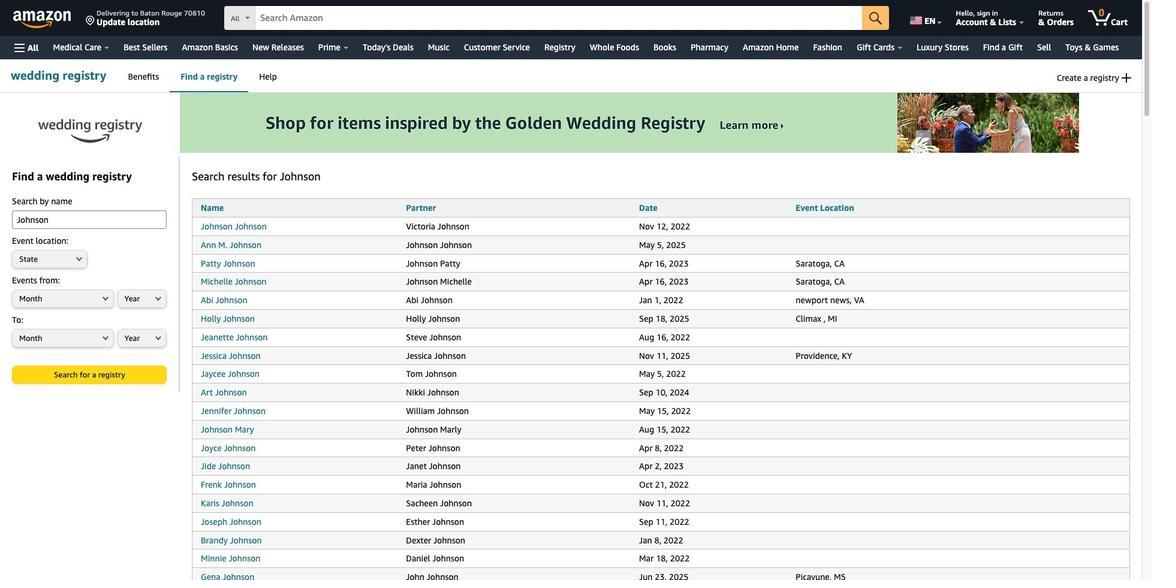 Task type: locate. For each thing, give the bounding box(es) containing it.
amazon image
[[13, 11, 71, 29]]

dropdown image
[[103, 296, 109, 301], [155, 296, 161, 301], [103, 336, 109, 341]]

dropdown image
[[76, 257, 82, 262], [155, 336, 161, 341]]

wedding registry image
[[37, 117, 142, 145]]

None submit
[[863, 6, 890, 30], [13, 367, 166, 384], [863, 6, 890, 30], [13, 367, 166, 384]]

1 horizontal spatial dropdown image
[[155, 336, 161, 341]]

0 horizontal spatial dropdown image
[[76, 257, 82, 262]]

0 vertical spatial dropdown image
[[76, 257, 82, 262]]

none search field inside navigation 'navigation'
[[224, 6, 890, 31]]

Search Amazon text field
[[256, 7, 863, 29]]

1 vertical spatial dropdown image
[[155, 336, 161, 341]]

Search by name text field
[[12, 211, 167, 229]]

None search field
[[224, 6, 890, 31]]



Task type: vqa. For each thing, say whether or not it's contained in the screenshot.
Chocolate
no



Task type: describe. For each thing, give the bounding box(es) containing it.
navigation navigation
[[0, 0, 1152, 581]]



